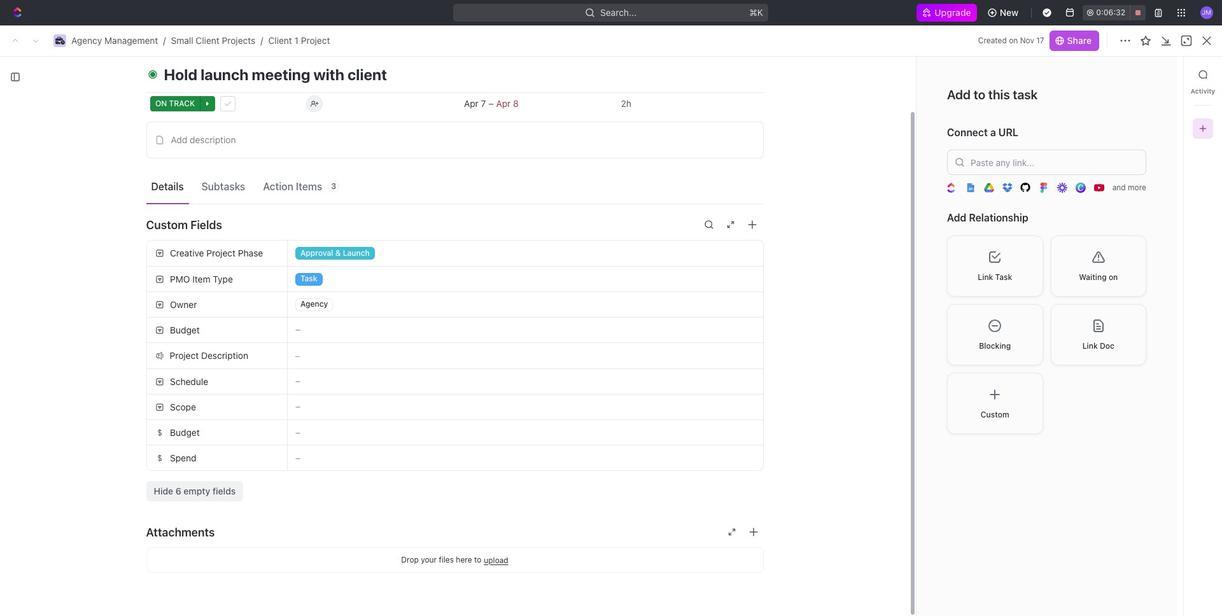 Task type: vqa. For each thing, say whether or not it's contained in the screenshot.


Task type: describe. For each thing, give the bounding box(es) containing it.
map
[[334, 118, 353, 128]]

add for add to this task
[[948, 87, 971, 102]]

your
[[421, 555, 437, 565]]

– for budget
[[295, 324, 300, 335]]

2h
[[621, 98, 631, 109]]

nov
[[1021, 36, 1035, 45]]

description
[[201, 350, 248, 361]]

resources button
[[883, 168, 1168, 183]]

created
[[979, 36, 1007, 45]]

activity
[[1192, 87, 1216, 95]]

track
[[169, 99, 195, 108]]

to right with
[[348, 80, 357, 90]]

Set value for Spend Custom Field text field
[[288, 446, 763, 471]]

item
[[192, 274, 210, 284]]

hide
[[154, 486, 173, 497]]

this
[[989, 87, 1011, 102]]

custom fields button
[[146, 210, 764, 240]]

1 horizontal spatial business time image
[[174, 38, 182, 44]]

1 horizontal spatial client
[[268, 35, 292, 46]]

link task button
[[948, 236, 1044, 297]]

add for add description
[[171, 134, 187, 145]]

subtasks button
[[197, 175, 250, 198]]

status
[[150, 80, 177, 90]]

client
[[348, 65, 387, 83]]

fields
[[213, 486, 236, 497]]

assigned to
[[307, 80, 357, 90]]

🤝
[[538, 231, 548, 241]]

link for link task
[[978, 272, 994, 282]]

scope right c
[[630, 231, 656, 241]]

– for schedule
[[295, 376, 300, 387]]

details button
[[146, 175, 189, 198]]

agency management
[[186, 35, 273, 46]]

a
[[991, 127, 997, 138]]

– button
[[288, 343, 763, 369]]

project right "2"
[[590, 231, 619, 241]]

0 vertical spatial scope of work
[[300, 35, 361, 46]]

project right 1
[[301, 35, 330, 46]]

attachments button
[[146, 517, 764, 548]]

files inside the drop your files here to upload
[[439, 555, 454, 565]]

search...
[[601, 7, 637, 18]]

apr 7 – apr 8
[[464, 98, 519, 109]]

your
[[271, 246, 287, 255]]

blocking button
[[948, 304, 1044, 365]]

6
[[176, 486, 181, 497]]

1 horizontal spatial here
[[1034, 216, 1052, 226]]

⌘k
[[750, 7, 764, 18]]

add description
[[171, 134, 236, 145]]

action items
[[263, 181, 322, 192]]

agency for agency management
[[186, 35, 217, 46]]

2 vertical spatial work
[[669, 231, 691, 241]]

1 budget from the top
[[170, 324, 199, 335]]

drop for drop your files here to upload
[[401, 555, 419, 565]]

task button
[[288, 267, 763, 292]]

drop files here to attach
[[995, 216, 1088, 226]]

no lists icon. image
[[664, 307, 715, 358]]

to inside 'task sidebar content' section
[[974, 87, 986, 102]]

more
[[1129, 183, 1147, 193]]

resources
[[883, 169, 934, 181]]

Paste any link... text field
[[948, 150, 1147, 175]]

to left attach
[[1054, 216, 1062, 226]]

spend
[[170, 453, 196, 463]]

– button for scope
[[288, 395, 763, 420]]

task inside section
[[996, 272, 1013, 282]]

project up schedule at the left
[[170, 350, 199, 361]]

1 horizontal spatial of
[[328, 35, 337, 46]]

waiting on button
[[1051, 236, 1147, 297]]

0:06:32 button
[[1084, 5, 1146, 20]]

waiting
[[1080, 272, 1107, 282]]

upload button
[[484, 556, 509, 565]]

custom button
[[948, 373, 1044, 434]]

management for agency management
[[219, 35, 273, 46]]

here inside the drop your files here to upload
[[456, 555, 472, 565]]

and
[[1113, 183, 1127, 193]]

attach
[[1064, 216, 1088, 226]]

hold
[[164, 65, 197, 83]]

automations
[[1134, 35, 1187, 46]]

scope up overview link
[[193, 76, 244, 97]]

drop for drop files here to attach
[[995, 216, 1014, 226]]

blocking
[[980, 341, 1012, 351]]

8
[[513, 98, 519, 109]]

type
[[213, 274, 233, 284]]

custom for custom
[[981, 410, 1010, 420]]

Set value for Budget Custom Field text field
[[288, 420, 763, 445]]

no recent items image
[[319, 195, 370, 246]]

– button for schedule
[[288, 369, 763, 394]]

mind
[[311, 118, 332, 128]]

phase
[[238, 248, 263, 259]]

fields
[[191, 218, 222, 232]]

recent
[[289, 246, 313, 255]]

agency for agency
[[300, 300, 328, 309]]

upload
[[484, 556, 509, 565]]

agency management / small client projects / client 1 project
[[71, 35, 330, 46]]

2h button
[[617, 92, 764, 115]]

client 1 project link
[[268, 35, 330, 46]]

upgrade link
[[917, 4, 978, 22]]

2 share button from the left
[[1082, 31, 1122, 51]]

jm
[[1203, 8, 1212, 16]]

1 / from the left
[[163, 35, 166, 46]]

creative
[[170, 248, 204, 259]]

on for waiting
[[1109, 272, 1119, 282]]

1 horizontal spatial agency management link
[[170, 33, 276, 48]]

0 vertical spatial work
[[339, 35, 361, 46]]

approval
[[300, 248, 333, 258]]

17
[[1037, 36, 1045, 45]]

assigned
[[307, 80, 346, 90]]

waiting on
[[1080, 272, 1119, 282]]

3
[[331, 181, 336, 191]]

task inside the custom fields element
[[300, 274, 317, 284]]

url
[[999, 127, 1019, 138]]

scope inside the custom fields element
[[170, 402, 196, 412]]

agency for agency management / small client projects / client 1 project
[[71, 35, 102, 46]]

show
[[379, 246, 398, 255]]

list
[[272, 118, 288, 128]]

task sidebar content section
[[914, 57, 1184, 617]]

agency button
[[288, 292, 763, 317]]



Task type: locate. For each thing, give the bounding box(es) containing it.
task up blocking dropdown button
[[996, 272, 1013, 282]]

– for project description
[[295, 351, 300, 361]]

1 vertical spatial – button
[[288, 369, 763, 394]]

budget up spend
[[170, 427, 199, 438]]

to inside the drop your files here to upload
[[474, 555, 482, 565]]

project description
[[170, 350, 248, 361]]

approval & launch button
[[288, 241, 763, 266]]

1 share button from the left
[[1050, 31, 1100, 51]]

items
[[296, 181, 322, 192]]

1 horizontal spatial /
[[261, 35, 263, 46]]

share right 17
[[1068, 35, 1092, 46]]

1 horizontal spatial agency
[[186, 35, 217, 46]]

drop inside the drop your files here to upload
[[401, 555, 419, 565]]

scope of work
[[300, 35, 361, 46], [193, 76, 315, 97]]

link left doc
[[1083, 341, 1098, 351]]

tree
[[5, 222, 157, 545]]

2 budget from the top
[[170, 427, 199, 438]]

scope down schedule at the left
[[170, 402, 196, 412]]

0 horizontal spatial here
[[456, 555, 472, 565]]

link inside link task dropdown button
[[978, 272, 994, 282]]

client left "2"
[[556, 231, 580, 241]]

project up type
[[206, 248, 235, 259]]

meeting
[[252, 65, 310, 83]]

small
[[171, 35, 193, 46]]

add inside button
[[171, 134, 187, 145]]

client right small
[[196, 35, 220, 46]]

– button down – button
[[288, 369, 763, 394]]

connect
[[948, 127, 988, 138]]

add to this task
[[948, 87, 1038, 102]]

1 vertical spatial on
[[155, 99, 167, 108]]

launch
[[343, 248, 370, 258]]

0 horizontal spatial of
[[248, 76, 265, 97]]

budget down owner at the left of the page
[[170, 324, 199, 335]]

files right your
[[439, 555, 454, 565]]

relationship
[[970, 212, 1029, 224]]

hide 6 empty fields
[[154, 486, 236, 497]]

0 vertical spatial on
[[1010, 36, 1019, 45]]

0 vertical spatial link
[[978, 272, 994, 282]]

1 apr from the left
[[464, 98, 479, 109]]

0 horizontal spatial business time image
[[55, 37, 65, 45]]

here.
[[400, 246, 419, 255]]

add relationship
[[948, 212, 1029, 224]]

1 vertical spatial add
[[171, 134, 187, 145]]

0 horizontal spatial task
[[300, 274, 317, 284]]

1 share from the left
[[1068, 35, 1092, 46]]

overview link
[[207, 114, 249, 132]]

1 horizontal spatial link
[[1083, 341, 1098, 351]]

overview
[[210, 118, 249, 128]]

share down 0:06:32
[[1090, 35, 1114, 46]]

on left nov
[[1010, 36, 1019, 45]]

scope of work up overview
[[193, 76, 315, 97]]

client 2 project c scope of work
[[556, 231, 691, 241]]

lists button
[[194, 289, 1186, 304]]

task
[[996, 272, 1013, 282], [300, 274, 317, 284]]

1
[[295, 35, 299, 46]]

task
[[1013, 87, 1038, 102]]

0 horizontal spatial client
[[196, 35, 220, 46]]

1 horizontal spatial task
[[996, 272, 1013, 282]]

work right c
[[669, 231, 691, 241]]

add up connect
[[948, 87, 971, 102]]

automations button
[[1128, 31, 1194, 50]]

add left relationship
[[948, 212, 967, 224]]

0 horizontal spatial files
[[439, 555, 454, 565]]

to left this
[[974, 87, 986, 102]]

will
[[366, 246, 377, 255]]

0 vertical spatial here
[[1034, 216, 1052, 226]]

– button up set value for budget custom field text field
[[288, 395, 763, 420]]

0 horizontal spatial agency management link
[[71, 35, 158, 46]]

2 management from the left
[[219, 35, 273, 46]]

add description button
[[151, 130, 760, 150]]

here
[[1034, 216, 1052, 226], [456, 555, 472, 565]]

schedule
[[170, 376, 208, 387]]

0 vertical spatial budget
[[170, 324, 199, 335]]

on track button
[[146, 92, 293, 115]]

details
[[151, 181, 184, 192]]

– inside button
[[295, 351, 300, 361]]

1 horizontal spatial on
[[1010, 36, 1019, 45]]

custom
[[146, 218, 188, 232], [981, 410, 1010, 420]]

here down the attachments dropdown button
[[456, 555, 472, 565]]

2 vertical spatial – button
[[288, 395, 763, 420]]

1 vertical spatial custom
[[981, 410, 1010, 420]]

1 horizontal spatial work
[[339, 35, 361, 46]]

0 horizontal spatial management
[[104, 35, 158, 46]]

management
[[104, 35, 158, 46], [219, 35, 273, 46]]

1 vertical spatial scope of work
[[193, 76, 315, 97]]

attachments
[[146, 526, 215, 539]]

0 horizontal spatial drop
[[401, 555, 419, 565]]

to left 'upload'
[[474, 555, 482, 565]]

share button
[[1050, 31, 1100, 51], [1082, 31, 1122, 51]]

management up launch
[[219, 35, 273, 46]]

0 vertical spatial custom
[[146, 218, 188, 232]]

mind map link
[[309, 114, 353, 132]]

share button down 0:06:32
[[1082, 31, 1122, 51]]

1 vertical spatial here
[[456, 555, 472, 565]]

files
[[1016, 216, 1032, 226], [439, 555, 454, 565]]

scope of work right 1
[[300, 35, 361, 46]]

&
[[335, 248, 341, 258]]

– for scope
[[295, 401, 300, 412]]

management for agency management / small client projects / client 1 project
[[104, 35, 158, 46]]

custom for custom fields
[[146, 218, 188, 232]]

agency management link
[[170, 33, 276, 48], [71, 35, 158, 46]]

creative project phase
[[170, 248, 263, 259]]

0:06:32
[[1097, 8, 1126, 17]]

new
[[1000, 7, 1019, 18]]

2 vertical spatial on
[[1109, 272, 1119, 282]]

2 horizontal spatial client
[[556, 231, 580, 241]]

tree inside sidebar navigation
[[5, 222, 157, 545]]

1 horizontal spatial drop
[[995, 216, 1014, 226]]

– button down 'agency' dropdown button
[[288, 318, 763, 343]]

work up list
[[269, 76, 311, 97]]

2
[[582, 231, 588, 241]]

0 horizontal spatial agency
[[71, 35, 102, 46]]

1 management from the left
[[104, 35, 158, 46]]

0 horizontal spatial custom
[[146, 218, 188, 232]]

to
[[348, 80, 357, 90], [974, 87, 986, 102], [1054, 216, 1062, 226], [474, 555, 482, 565]]

custom fields
[[146, 218, 222, 232]]

empty
[[184, 486, 210, 497]]

on track
[[155, 99, 195, 108]]

1 horizontal spatial management
[[219, 35, 273, 46]]

drop
[[995, 216, 1014, 226], [401, 555, 419, 565]]

with
[[314, 65, 345, 83]]

/
[[163, 35, 166, 46], [261, 35, 263, 46], [279, 35, 281, 46]]

link up blocking dropdown button
[[978, 272, 994, 282]]

here left attach
[[1034, 216, 1052, 226]]

Edit task name text field
[[146, 38, 764, 62]]

0 horizontal spatial on
[[155, 99, 167, 108]]

on for created
[[1010, 36, 1019, 45]]

2 vertical spatial add
[[948, 212, 967, 224]]

budget
[[170, 324, 199, 335], [170, 427, 199, 438]]

hold launch meeting with client
[[164, 65, 387, 83]]

2 – button from the top
[[288, 369, 763, 394]]

/ left 1
[[279, 35, 281, 46]]

custom inside "dropdown button"
[[981, 410, 1010, 420]]

1 vertical spatial of
[[248, 76, 265, 97]]

– button
[[288, 318, 763, 343], [288, 369, 763, 394], [288, 395, 763, 420]]

mind map
[[311, 118, 353, 128]]

doc
[[1101, 341, 1115, 351]]

/ left small
[[163, 35, 166, 46]]

on right waiting on the right
[[1109, 272, 1119, 282]]

add left description
[[171, 134, 187, 145]]

items
[[344, 246, 363, 255]]

lists
[[194, 291, 217, 303]]

sidebar navigation
[[0, 25, 162, 617]]

list link
[[270, 114, 288, 132]]

drop left your
[[401, 555, 419, 565]]

on down status
[[155, 99, 167, 108]]

scope of work link
[[284, 33, 364, 48]]

custom fields element
[[146, 240, 764, 502]]

new button
[[983, 3, 1027, 23]]

custom inside dropdown button
[[146, 218, 188, 232]]

add
[[948, 87, 971, 102], [171, 134, 187, 145], [948, 212, 967, 224]]

2 horizontal spatial work
[[669, 231, 691, 241]]

3 – button from the top
[[288, 395, 763, 420]]

opened
[[315, 246, 342, 255]]

3 / from the left
[[279, 35, 281, 46]]

projects
[[222, 35, 256, 46]]

subtasks
[[202, 181, 245, 192]]

2 vertical spatial of
[[659, 231, 667, 241]]

2 horizontal spatial agency
[[300, 300, 328, 309]]

share button right 17
[[1050, 31, 1100, 51]]

files down resources button
[[1016, 216, 1032, 226]]

action
[[263, 181, 294, 192]]

launch
[[201, 65, 249, 83]]

work up "client"
[[339, 35, 361, 46]]

scope right 1
[[300, 35, 326, 46]]

0 horizontal spatial apr
[[464, 98, 479, 109]]

recent
[[194, 169, 227, 181]]

– button for budget
[[288, 318, 763, 343]]

1 horizontal spatial files
[[1016, 216, 1032, 226]]

pmo item type
[[170, 274, 233, 284]]

1 vertical spatial work
[[269, 76, 311, 97]]

client left 1
[[268, 35, 292, 46]]

0 vertical spatial drop
[[995, 216, 1014, 226]]

2 / from the left
[[261, 35, 263, 46]]

1 vertical spatial budget
[[170, 427, 199, 438]]

task sidebar navigation tab list
[[1190, 64, 1218, 139]]

task down approval
[[300, 274, 317, 284]]

0 vertical spatial files
[[1016, 216, 1032, 226]]

management left small
[[104, 35, 158, 46]]

1 vertical spatial files
[[439, 555, 454, 565]]

2 share from the left
[[1090, 35, 1114, 46]]

0 vertical spatial add
[[948, 87, 971, 102]]

drop up link task dropdown button at top right
[[995, 216, 1014, 226]]

apr left 7
[[464, 98, 479, 109]]

1 horizontal spatial apr
[[496, 98, 511, 109]]

business time image
[[55, 37, 65, 45], [174, 38, 182, 44]]

1 horizontal spatial custom
[[981, 410, 1010, 420]]

scope
[[300, 35, 326, 46], [193, 76, 244, 97], [630, 231, 656, 241], [170, 402, 196, 412]]

–
[[488, 98, 494, 109], [295, 324, 300, 335], [295, 351, 300, 361], [295, 376, 300, 387], [295, 401, 300, 412]]

link for link doc
[[1083, 341, 1098, 351]]

jm button
[[1197, 3, 1218, 23]]

/ right projects
[[261, 35, 263, 46]]

link doc
[[1083, 341, 1115, 351]]

link inside link doc dropdown button
[[1083, 341, 1098, 351]]

2 apr from the left
[[496, 98, 511, 109]]

2 horizontal spatial on
[[1109, 272, 1119, 282]]

0 horizontal spatial /
[[163, 35, 166, 46]]

agency inside dropdown button
[[300, 300, 328, 309]]

0 vertical spatial – button
[[288, 318, 763, 343]]

0 vertical spatial of
[[328, 35, 337, 46]]

pmo
[[170, 274, 190, 284]]

0 horizontal spatial link
[[978, 272, 994, 282]]

apr left 8 at the top
[[496, 98, 511, 109]]

2 horizontal spatial of
[[659, 231, 667, 241]]

on inside section
[[1109, 272, 1119, 282]]

2 horizontal spatial /
[[279, 35, 281, 46]]

1 – button from the top
[[288, 318, 763, 343]]

0 horizontal spatial work
[[269, 76, 311, 97]]

1 vertical spatial drop
[[401, 555, 419, 565]]

add for add relationship
[[948, 212, 967, 224]]

1 vertical spatial link
[[1083, 341, 1098, 351]]



